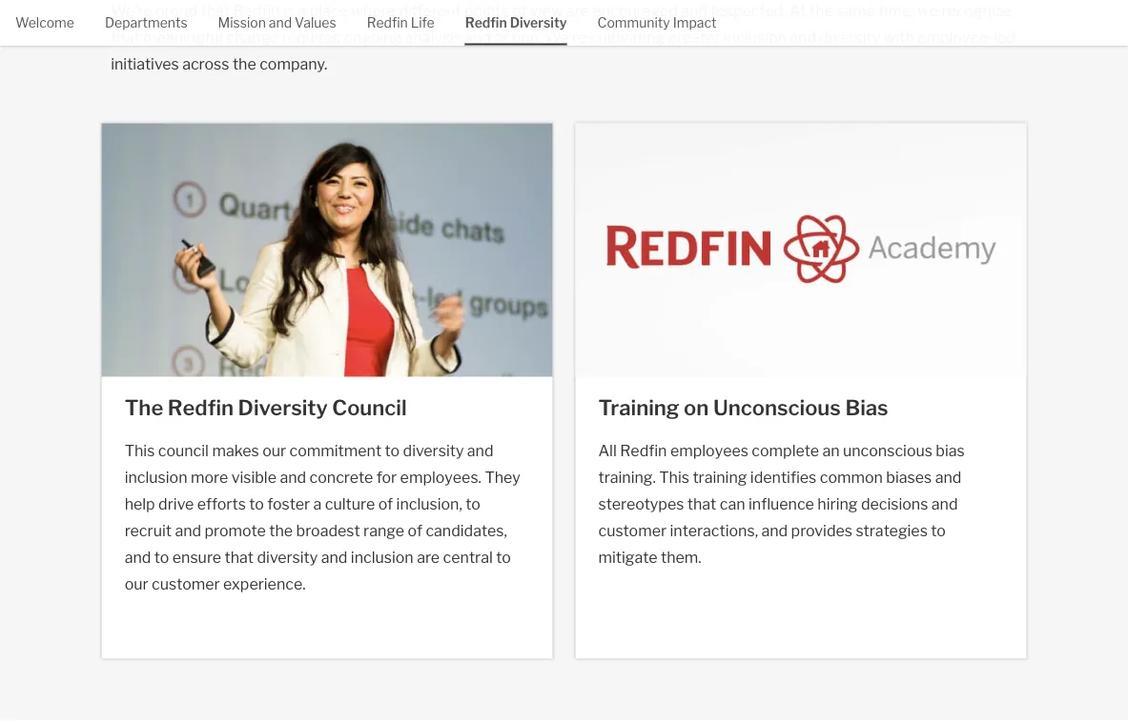 Task type: vqa. For each thing, say whether or not it's contained in the screenshot.
-
no



Task type: locate. For each thing, give the bounding box(es) containing it.
2 horizontal spatial diversity
[[820, 28, 881, 47]]

impact
[[673, 15, 717, 31]]

2 horizontal spatial the
[[810, 2, 833, 20]]

provides
[[791, 522, 853, 541]]

this
[[125, 442, 155, 461], [659, 469, 690, 487]]

council
[[158, 442, 209, 461]]

customer down ensure
[[152, 576, 220, 594]]

training
[[598, 395, 680, 421]]

welcome link
[[15, 0, 74, 43]]

a inside this council makes our commitment to diversity and inclusion more visible and concrete for employees. they help drive efforts to foster a culture of inclusion, to recruit and promote the broadest range of candidates, and to ensure that diversity and inclusion are central to our customer experience.
[[313, 496, 322, 514]]

0 horizontal spatial are
[[417, 549, 440, 568]]

ongoing
[[344, 28, 402, 47]]

culture
[[325, 496, 375, 514]]

that up interactions,
[[687, 496, 717, 514]]

diversity up "experience."
[[257, 549, 318, 568]]

on
[[684, 395, 709, 421]]

customer up mitigate
[[598, 522, 667, 541]]

of up action.
[[512, 2, 527, 20]]

inclusion down respected.
[[724, 28, 787, 47]]

redfin inside all redfin employees complete an unconscious bias training. this training identifies common biases and stereotypes that can influence hiring decisions and customer interactions, and provides strategies to mitigate them.
[[620, 442, 667, 461]]

diversity
[[510, 15, 567, 31], [238, 395, 328, 421]]

inclusion,
[[396, 496, 462, 514]]

1 horizontal spatial are
[[567, 2, 589, 20]]

we're down 'view'
[[545, 28, 587, 47]]

where
[[351, 2, 396, 20]]

redfin inside the we're proud that redfin is a place where different points of view are encouraged and respected. at the same time, we recognize that meaningful change requires ongoing analysis and action. we're cultivating greater inclusion and diversity with employee-led initiatives across the company.
[[233, 2, 280, 20]]

a right the is
[[298, 2, 306, 20]]

hiring
[[818, 496, 858, 514]]

inclusion down range
[[351, 549, 414, 568]]

redfin up training.
[[620, 442, 667, 461]]

are
[[567, 2, 589, 20], [417, 549, 440, 568]]

training.
[[598, 469, 656, 487]]

we
[[918, 2, 939, 20]]

2 vertical spatial the
[[269, 522, 293, 541]]

initiatives
[[111, 55, 179, 74]]

concrete
[[310, 469, 373, 487]]

to
[[385, 442, 400, 461], [249, 496, 264, 514], [466, 496, 481, 514], [931, 522, 946, 541], [154, 549, 169, 568], [496, 549, 511, 568]]

1 vertical spatial this
[[659, 469, 690, 487]]

of down for
[[378, 496, 393, 514]]

the
[[125, 395, 163, 421]]

this left council
[[125, 442, 155, 461]]

1 horizontal spatial diversity
[[403, 442, 464, 461]]

0 horizontal spatial we're
[[111, 2, 152, 20]]

0 vertical spatial a
[[298, 2, 306, 20]]

our
[[262, 442, 286, 461], [125, 576, 148, 594]]

for
[[376, 469, 397, 487]]

at
[[790, 2, 806, 20]]

0 vertical spatial diversity
[[510, 15, 567, 31]]

0 horizontal spatial diversity
[[238, 395, 328, 421]]

range
[[363, 522, 404, 541]]

this up stereotypes
[[659, 469, 690, 487]]

2 horizontal spatial of
[[512, 2, 527, 20]]

view
[[530, 2, 563, 20]]

redfin up council
[[168, 395, 234, 421]]

are right 'view'
[[567, 2, 589, 20]]

0 horizontal spatial our
[[125, 576, 148, 594]]

0 vertical spatial are
[[567, 2, 589, 20]]

encouraged
[[593, 2, 678, 20]]

that inside all redfin employees complete an unconscious bias training. this training identifies common biases and stereotypes that can influence hiring decisions and customer interactions, and provides strategies to mitigate them.
[[687, 496, 717, 514]]

makes
[[212, 442, 259, 461]]

our up visible
[[262, 442, 286, 461]]

1 horizontal spatial our
[[262, 442, 286, 461]]

to right strategies
[[931, 522, 946, 541]]

of down 'inclusion,'
[[408, 522, 422, 541]]

training on unconscious bias
[[598, 395, 888, 421]]

and
[[681, 2, 708, 20], [269, 15, 292, 31], [465, 28, 491, 47], [790, 28, 816, 47], [467, 442, 494, 461], [280, 469, 306, 487], [935, 469, 962, 487], [932, 496, 958, 514], [175, 522, 201, 541], [762, 522, 788, 541], [125, 549, 151, 568], [321, 549, 348, 568]]

council
[[332, 395, 407, 421]]

diversity inside the we're proud that redfin is a place where different points of view are encouraged and respected. at the same time, we recognize that meaningful change requires ongoing analysis and action. we're cultivating greater inclusion and diversity with employee-led initiatives across the company.
[[820, 28, 881, 47]]

redfin up change
[[233, 2, 280, 20]]

0 horizontal spatial a
[[298, 2, 306, 20]]

this inside all redfin employees complete an unconscious bias training. this training identifies common biases and stereotypes that can influence hiring decisions and customer interactions, and provides strategies to mitigate them.
[[659, 469, 690, 487]]

0 horizontal spatial customer
[[152, 576, 220, 594]]

1 horizontal spatial a
[[313, 496, 322, 514]]

redfin left life
[[367, 15, 408, 31]]

1 horizontal spatial customer
[[598, 522, 667, 541]]

cultivating
[[590, 28, 665, 47]]

training on unconscious bias link
[[598, 393, 1004, 423]]

meaningful
[[143, 28, 223, 47]]

1 vertical spatial our
[[125, 576, 148, 594]]

0 vertical spatial we're
[[111, 2, 152, 20]]

0 vertical spatial customer
[[598, 522, 667, 541]]

are inside this council makes our commitment to diversity and inclusion more visible and concrete for employees. they help drive efforts to foster a culture of inclusion, to recruit and promote the broadest range of candidates, and to ensure that diversity and inclusion are central to our customer experience.
[[417, 549, 440, 568]]

with
[[884, 28, 914, 47]]

0 vertical spatial the
[[810, 2, 833, 20]]

inclusion
[[724, 28, 787, 47], [125, 469, 187, 487], [351, 549, 414, 568]]

the right at
[[810, 2, 833, 20]]

1 vertical spatial a
[[313, 496, 322, 514]]

that down promote
[[225, 549, 254, 568]]

proud
[[156, 2, 197, 20]]

2 vertical spatial of
[[408, 522, 422, 541]]

0 vertical spatial this
[[125, 442, 155, 461]]

0 vertical spatial of
[[512, 2, 527, 20]]

1 vertical spatial inclusion
[[125, 469, 187, 487]]

0 horizontal spatial the
[[233, 55, 256, 74]]

drive
[[158, 496, 194, 514]]

mission
[[218, 15, 266, 31]]

a up broadest
[[313, 496, 322, 514]]

experience.
[[223, 576, 306, 594]]

diversity
[[820, 28, 881, 47], [403, 442, 464, 461], [257, 549, 318, 568]]

0 horizontal spatial diversity
[[257, 549, 318, 568]]

inclusion up help
[[125, 469, 187, 487]]

we're left proud
[[111, 2, 152, 20]]

1 vertical spatial diversity
[[403, 442, 464, 461]]

can
[[720, 496, 745, 514]]

our down recruit
[[125, 576, 148, 594]]

redfin life
[[367, 15, 435, 31]]

are left central
[[417, 549, 440, 568]]

of
[[512, 2, 527, 20], [378, 496, 393, 514], [408, 522, 422, 541]]

1 horizontal spatial inclusion
[[351, 549, 414, 568]]

0 horizontal spatial of
[[378, 496, 393, 514]]

the
[[810, 2, 833, 20], [233, 55, 256, 74], [269, 522, 293, 541]]

stereotypes
[[598, 496, 684, 514]]

1 vertical spatial customer
[[152, 576, 220, 594]]

1 horizontal spatial the
[[269, 522, 293, 541]]

the down foster
[[269, 522, 293, 541]]

1 horizontal spatial this
[[659, 469, 690, 487]]

community
[[598, 15, 670, 31]]

central
[[443, 549, 493, 568]]

2 horizontal spatial inclusion
[[724, 28, 787, 47]]

1 vertical spatial we're
[[545, 28, 587, 47]]

a
[[298, 2, 306, 20], [313, 496, 322, 514]]

the redfin diversity council
[[125, 395, 407, 421]]

0 vertical spatial diversity
[[820, 28, 881, 47]]

efforts
[[197, 496, 246, 514]]

the down change
[[233, 55, 256, 74]]

diversity down the same
[[820, 28, 881, 47]]

that
[[201, 2, 230, 20], [111, 28, 140, 47], [687, 496, 717, 514], [225, 549, 254, 568]]

to up for
[[385, 442, 400, 461]]

training
[[693, 469, 747, 487]]

community impact link
[[598, 0, 717, 43]]

0 horizontal spatial this
[[125, 442, 155, 461]]

complete
[[752, 442, 819, 461]]

redfin life link
[[367, 0, 435, 43]]

different
[[399, 2, 461, 20]]

same
[[837, 2, 875, 20]]

redfin academy logo image
[[576, 124, 1027, 393]]

them.
[[661, 549, 702, 568]]

decisions
[[861, 496, 928, 514]]

0 vertical spatial inclusion
[[724, 28, 787, 47]]

this council makes our commitment to diversity and inclusion more visible and concrete for employees. they help drive efforts to foster a culture of inclusion, to recruit and promote the broadest range of candidates, and to ensure that diversity and inclusion are central to our customer experience.
[[125, 442, 521, 594]]

biases
[[886, 469, 932, 487]]

2 vertical spatial diversity
[[257, 549, 318, 568]]

help
[[125, 496, 155, 514]]

diversity up the employees.
[[403, 442, 464, 461]]

across
[[182, 55, 229, 74]]

are inside the we're proud that redfin is a place where different points of view are encouraged and respected. at the same time, we recognize that meaningful change requires ongoing analysis and action. we're cultivating greater inclusion and diversity with employee-led initiatives across the company.
[[567, 2, 589, 20]]

values
[[295, 15, 336, 31]]

all
[[598, 442, 617, 461]]

common
[[820, 469, 883, 487]]

1 vertical spatial are
[[417, 549, 440, 568]]

1 vertical spatial of
[[378, 496, 393, 514]]



Task type: describe. For each thing, give the bounding box(es) containing it.
mission and values link
[[218, 0, 336, 43]]

redfin diversity
[[465, 15, 567, 31]]

visible
[[231, 469, 277, 487]]

we're proud that redfin is a place where different points of view are encouraged and respected. at the same time, we recognize that meaningful change requires ongoing analysis and action. we're cultivating greater inclusion and diversity with employee-led initiatives across the company.
[[111, 2, 1016, 74]]

to down visible
[[249, 496, 264, 514]]

1 vertical spatial the
[[233, 55, 256, 74]]

action.
[[495, 28, 542, 47]]

2 vertical spatial inclusion
[[351, 549, 414, 568]]

mission and values
[[218, 15, 336, 31]]

more
[[191, 469, 228, 487]]

strategies
[[856, 522, 928, 541]]

this inside this council makes our commitment to diversity and inclusion more visible and concrete for employees. they help drive efforts to foster a culture of inclusion, to recruit and promote the broadest range of candidates, and to ensure that diversity and inclusion are central to our customer experience.
[[125, 442, 155, 461]]

employees
[[670, 442, 749, 461]]

departments
[[105, 15, 187, 31]]

led
[[994, 28, 1016, 47]]

time,
[[879, 2, 914, 20]]

woman presenting on stage image
[[102, 124, 553, 393]]

1 horizontal spatial of
[[408, 522, 422, 541]]

1 vertical spatial diversity
[[238, 395, 328, 421]]

company.
[[260, 55, 327, 74]]

redfin right "analysis"
[[465, 15, 507, 31]]

to inside all redfin employees complete an unconscious bias training. this training identifies common biases and stereotypes that can influence hiring decisions and customer interactions, and provides strategies to mitigate them.
[[931, 522, 946, 541]]

commitment
[[289, 442, 382, 461]]

broadest
[[296, 522, 360, 541]]

the redfin diversity council link
[[125, 393, 530, 423]]

welcome
[[15, 15, 74, 31]]

that right proud
[[201, 2, 230, 20]]

ensure
[[172, 549, 221, 568]]

analysis
[[405, 28, 462, 47]]

promote
[[205, 522, 266, 541]]

interactions,
[[670, 522, 758, 541]]

redfin diversity link
[[465, 0, 567, 43]]

candidates,
[[426, 522, 507, 541]]

to down recruit
[[154, 549, 169, 568]]

bias
[[936, 442, 965, 461]]

change
[[226, 28, 279, 47]]

all redfin employees complete an unconscious bias training. this training identifies common biases and stereotypes that can influence hiring decisions and customer interactions, and provides strategies to mitigate them.
[[598, 442, 965, 568]]

respected.
[[711, 2, 786, 20]]

employees.
[[400, 469, 482, 487]]

to right central
[[496, 549, 511, 568]]

customer inside all redfin employees complete an unconscious bias training. this training identifies common biases and stereotypes that can influence hiring decisions and customer interactions, and provides strategies to mitigate them.
[[598, 522, 667, 541]]

unconscious
[[843, 442, 933, 461]]

to up candidates,
[[466, 496, 481, 514]]

requires
[[282, 28, 341, 47]]

recognize
[[942, 2, 1012, 20]]

the inside this council makes our commitment to diversity and inclusion more visible and concrete for employees. they help drive efforts to foster a culture of inclusion, to recruit and promote the broadest range of candidates, and to ensure that diversity and inclusion are central to our customer experience.
[[269, 522, 293, 541]]

inclusion inside the we're proud that redfin is a place where different points of view are encouraged and respected. at the same time, we recognize that meaningful change requires ongoing analysis and action. we're cultivating greater inclusion and diversity with employee-led initiatives across the company.
[[724, 28, 787, 47]]

is
[[283, 2, 295, 20]]

greater
[[668, 28, 721, 47]]

customer inside this council makes our commitment to diversity and inclusion more visible and concrete for employees. they help drive efforts to foster a culture of inclusion, to recruit and promote the broadest range of candidates, and to ensure that diversity and inclusion are central to our customer experience.
[[152, 576, 220, 594]]

0 vertical spatial our
[[262, 442, 286, 461]]

1 horizontal spatial we're
[[545, 28, 587, 47]]

foster
[[267, 496, 310, 514]]

1 horizontal spatial diversity
[[510, 15, 567, 31]]

that up initiatives
[[111, 28, 140, 47]]

bias
[[845, 395, 888, 421]]

departments link
[[105, 0, 187, 43]]

employee-
[[918, 28, 994, 47]]

an
[[823, 442, 840, 461]]

of inside the we're proud that redfin is a place where different points of view are encouraged and respected. at the same time, we recognize that meaningful change requires ongoing analysis and action. we're cultivating greater inclusion and diversity with employee-led initiatives across the company.
[[512, 2, 527, 20]]

influence
[[749, 496, 814, 514]]

identifies
[[750, 469, 817, 487]]

a inside the we're proud that redfin is a place where different points of view are encouraged and respected. at the same time, we recognize that meaningful change requires ongoing analysis and action. we're cultivating greater inclusion and diversity with employee-led initiatives across the company.
[[298, 2, 306, 20]]

that inside this council makes our commitment to diversity and inclusion more visible and concrete for employees. they help drive efforts to foster a culture of inclusion, to recruit and promote the broadest range of candidates, and to ensure that diversity and inclusion are central to our customer experience.
[[225, 549, 254, 568]]

community impact
[[598, 15, 717, 31]]

points
[[464, 2, 509, 20]]

unconscious
[[713, 395, 841, 421]]

0 horizontal spatial inclusion
[[125, 469, 187, 487]]

place
[[310, 2, 348, 20]]

recruit
[[125, 522, 172, 541]]

life
[[411, 15, 435, 31]]

mitigate
[[598, 549, 658, 568]]

they
[[485, 469, 521, 487]]



